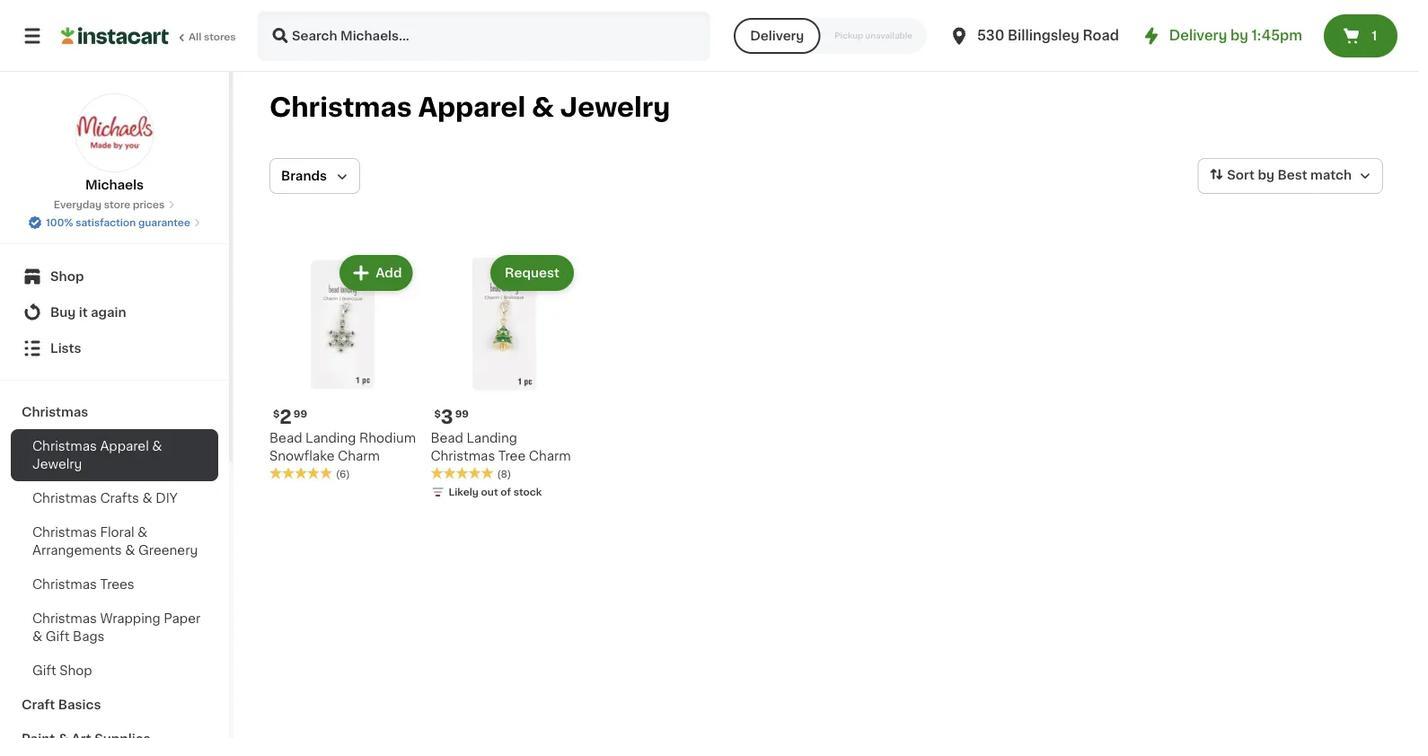 Task type: describe. For each thing, give the bounding box(es) containing it.
lists
[[50, 342, 81, 355]]

service type group
[[734, 18, 927, 54]]

arrangements
[[32, 545, 122, 557]]

$ 2 99
[[273, 408, 307, 427]]

craft basics link
[[11, 688, 218, 722]]

best match
[[1278, 169, 1352, 182]]

bags
[[73, 631, 105, 643]]

craft basics
[[22, 699, 101, 712]]

michaels link
[[75, 93, 154, 194]]

christmas floral & arrangements & greenery
[[32, 527, 198, 557]]

landing for 3
[[467, 432, 517, 444]]

charm for 3
[[529, 450, 571, 462]]

Best match Sort by field
[[1198, 158, 1384, 194]]

crafts
[[100, 492, 139, 505]]

christmas trees link
[[11, 568, 218, 602]]

snowflake
[[270, 450, 335, 462]]

christmas floral & arrangements & greenery link
[[11, 516, 218, 568]]

guarantee
[[138, 218, 190, 228]]

product group containing 3
[[431, 252, 578, 503]]

christmas wrapping paper & gift bags
[[32, 613, 201, 643]]

1 button
[[1324, 14, 1398, 58]]

bead for 2
[[270, 432, 302, 444]]

by for delivery
[[1231, 29, 1249, 42]]

brands button
[[270, 158, 360, 194]]

christmas inside bead landing christmas tree charm
[[431, 450, 495, 462]]

delivery by 1:45pm link
[[1141, 25, 1303, 47]]

trees
[[100, 579, 134, 591]]

delivery by 1:45pm
[[1170, 29, 1303, 42]]

diy
[[156, 492, 178, 505]]

billingsley
[[1008, 29, 1080, 42]]

100%
[[46, 218, 73, 228]]

charm for 2
[[338, 450, 380, 462]]

likely out of stock
[[449, 487, 542, 497]]

100% satisfaction guarantee button
[[28, 212, 201, 230]]

bead landing christmas tree charm
[[431, 432, 571, 462]]

buy it again
[[50, 306, 126, 319]]

christmas apparel & jewelry inside christmas apparel & jewelry 'link'
[[32, 440, 162, 471]]

shop link
[[11, 259, 218, 295]]

2
[[280, 408, 292, 427]]

out
[[481, 487, 498, 497]]

& inside the 'christmas apparel & jewelry'
[[152, 440, 162, 453]]

lists link
[[11, 331, 218, 367]]

shop inside shop link
[[50, 270, 84, 283]]

99 for 3
[[455, 409, 469, 419]]

99 for 2
[[294, 409, 307, 419]]

shop inside gift shop "link"
[[60, 665, 92, 678]]

everyday store prices
[[54, 200, 165, 210]]

gift inside "link"
[[32, 665, 56, 678]]

likely
[[449, 487, 479, 497]]

(6)
[[336, 469, 350, 479]]

delivery for delivery
[[750, 30, 804, 42]]

christmas inside the 'christmas apparel & jewelry'
[[32, 440, 97, 453]]

wrapping
[[100, 613, 161, 625]]

apparel inside the 'christmas apparel & jewelry'
[[100, 440, 149, 453]]

christmas inside christmas floral & arrangements & greenery
[[32, 527, 97, 539]]



Task type: vqa. For each thing, say whether or not it's contained in the screenshot.
Gluten-Free
no



Task type: locate. For each thing, give the bounding box(es) containing it.
christmas crafts & diy link
[[11, 482, 218, 516]]

$ up snowflake
[[273, 409, 280, 419]]

1 product group from the left
[[270, 252, 416, 482]]

1 vertical spatial jewelry
[[32, 458, 82, 471]]

sort by
[[1228, 169, 1275, 182]]

0 horizontal spatial bead
[[270, 432, 302, 444]]

99 inside $ 3 99
[[455, 409, 469, 419]]

stock
[[514, 487, 542, 497]]

floral
[[100, 527, 134, 539]]

gift shop link
[[11, 654, 218, 688]]

request button
[[492, 257, 572, 289]]

0 vertical spatial shop
[[50, 270, 84, 283]]

bead down 2
[[270, 432, 302, 444]]

christmas link
[[11, 395, 218, 430]]

99
[[294, 409, 307, 419], [455, 409, 469, 419]]

buy
[[50, 306, 76, 319]]

landing up tree
[[467, 432, 517, 444]]

530 billingsley road button
[[949, 11, 1119, 61]]

1 $ from the left
[[273, 409, 280, 419]]

1 bead from the left
[[270, 432, 302, 444]]

2 99 from the left
[[455, 409, 469, 419]]

landing for 2
[[306, 432, 356, 444]]

charm right tree
[[529, 450, 571, 462]]

$ for 3
[[434, 409, 441, 419]]

sort
[[1228, 169, 1255, 182]]

all
[[189, 32, 202, 42]]

1 horizontal spatial product group
[[431, 252, 578, 503]]

2 product group from the left
[[431, 252, 578, 503]]

2 bead from the left
[[431, 432, 464, 444]]

road
[[1083, 29, 1119, 42]]

$ inside $ 2 99
[[273, 409, 280, 419]]

1 horizontal spatial bead
[[431, 432, 464, 444]]

greenery
[[138, 545, 198, 557]]

instacart logo image
[[61, 25, 169, 47]]

1 horizontal spatial jewelry
[[560, 95, 671, 120]]

by left 1:45pm
[[1231, 29, 1249, 42]]

99 right 2
[[294, 409, 307, 419]]

3
[[441, 408, 453, 427]]

charm inside bead landing rhodium snowflake charm
[[338, 450, 380, 462]]

0 horizontal spatial apparel
[[100, 440, 149, 453]]

1:45pm
[[1252, 29, 1303, 42]]

it
[[79, 306, 88, 319]]

apparel down the christmas link
[[100, 440, 149, 453]]

0 vertical spatial jewelry
[[560, 95, 671, 120]]

christmas apparel & jewelry link
[[11, 430, 218, 482]]

craft
[[22, 699, 55, 712]]

1 horizontal spatial 99
[[455, 409, 469, 419]]

0 horizontal spatial landing
[[306, 432, 356, 444]]

everyday
[[54, 200, 102, 210]]

rhodium
[[359, 432, 416, 444]]

bead
[[270, 432, 302, 444], [431, 432, 464, 444]]

0 vertical spatial christmas apparel & jewelry
[[270, 95, 671, 120]]

christmas
[[270, 95, 412, 120], [22, 406, 88, 419], [32, 440, 97, 453], [431, 450, 495, 462], [32, 492, 97, 505], [32, 527, 97, 539], [32, 579, 97, 591], [32, 613, 97, 625]]

1 horizontal spatial apparel
[[418, 95, 526, 120]]

1 99 from the left
[[294, 409, 307, 419]]

delivery for delivery by 1:45pm
[[1170, 29, 1228, 42]]

& inside christmas crafts & diy link
[[142, 492, 153, 505]]

add
[[376, 267, 402, 279]]

(8)
[[497, 469, 511, 479]]

& inside christmas wrapping paper & gift bags
[[32, 631, 42, 643]]

0 horizontal spatial christmas apparel & jewelry
[[32, 440, 162, 471]]

store
[[104, 200, 130, 210]]

2 $ from the left
[[434, 409, 441, 419]]

shop
[[50, 270, 84, 283], [60, 665, 92, 678]]

add button
[[342, 257, 411, 289]]

99 inside $ 2 99
[[294, 409, 307, 419]]

1 landing from the left
[[306, 432, 356, 444]]

1 vertical spatial shop
[[60, 665, 92, 678]]

0 vertical spatial apparel
[[418, 95, 526, 120]]

0 horizontal spatial 99
[[294, 409, 307, 419]]

everyday store prices link
[[54, 198, 175, 212]]

gift left bags
[[46, 631, 70, 643]]

best
[[1278, 169, 1308, 182]]

shop up basics
[[60, 665, 92, 678]]

michaels
[[85, 179, 144, 191]]

$
[[273, 409, 280, 419], [434, 409, 441, 419]]

$ for 2
[[273, 409, 280, 419]]

by inside field
[[1258, 169, 1275, 182]]

landing up snowflake
[[306, 432, 356, 444]]

&
[[532, 95, 554, 120], [152, 440, 162, 453], [142, 492, 153, 505], [138, 527, 148, 539], [125, 545, 135, 557], [32, 631, 42, 643]]

gift inside christmas wrapping paper & gift bags
[[46, 631, 70, 643]]

tree
[[499, 450, 526, 462]]

1
[[1372, 30, 1378, 42]]

0 vertical spatial gift
[[46, 631, 70, 643]]

$ 3 99
[[434, 408, 469, 427]]

request
[[505, 267, 560, 279]]

530 billingsley road
[[978, 29, 1119, 42]]

apparel down search field
[[418, 95, 526, 120]]

1 horizontal spatial delivery
[[1170, 29, 1228, 42]]

0 horizontal spatial product group
[[270, 252, 416, 482]]

delivery
[[1170, 29, 1228, 42], [750, 30, 804, 42]]

99 right 3
[[455, 409, 469, 419]]

buy it again link
[[11, 295, 218, 331]]

brands
[[281, 170, 327, 182]]

all stores link
[[61, 11, 237, 61]]

by for sort
[[1258, 169, 1275, 182]]

basics
[[58, 699, 101, 712]]

product group containing 2
[[270, 252, 416, 482]]

shop up buy
[[50, 270, 84, 283]]

$ up bead landing christmas tree charm
[[434, 409, 441, 419]]

bead for 3
[[431, 432, 464, 444]]

1 horizontal spatial $
[[434, 409, 441, 419]]

christmas apparel & jewelry down search field
[[270, 95, 671, 120]]

paper
[[164, 613, 201, 625]]

★★★★★
[[270, 467, 332, 479], [270, 467, 332, 479], [431, 467, 494, 480], [431, 467, 494, 480]]

product group
[[270, 252, 416, 482], [431, 252, 578, 503]]

bead inside bead landing christmas tree charm
[[431, 432, 464, 444]]

landing inside bead landing christmas tree charm
[[467, 432, 517, 444]]

christmas inside christmas wrapping paper & gift bags
[[32, 613, 97, 625]]

christmas wrapping paper & gift bags link
[[11, 602, 218, 654]]

1 charm from the left
[[338, 450, 380, 462]]

jewelry inside the 'christmas apparel & jewelry'
[[32, 458, 82, 471]]

charm
[[338, 450, 380, 462], [529, 450, 571, 462]]

delivery inside button
[[750, 30, 804, 42]]

gift up craft
[[32, 665, 56, 678]]

1 vertical spatial christmas apparel & jewelry
[[32, 440, 162, 471]]

landing inside bead landing rhodium snowflake charm
[[306, 432, 356, 444]]

0 horizontal spatial charm
[[338, 450, 380, 462]]

2 charm from the left
[[529, 450, 571, 462]]

bead landing rhodium snowflake charm
[[270, 432, 416, 462]]

again
[[91, 306, 126, 319]]

100% satisfaction guarantee
[[46, 218, 190, 228]]

530
[[978, 29, 1005, 42]]

michaels logo image
[[75, 93, 154, 173]]

christmas apparel & jewelry
[[270, 95, 671, 120], [32, 440, 162, 471]]

Search field
[[259, 13, 709, 59]]

by right sort on the top right
[[1258, 169, 1275, 182]]

bead down 3
[[431, 432, 464, 444]]

landing
[[306, 432, 356, 444], [467, 432, 517, 444]]

0 horizontal spatial jewelry
[[32, 458, 82, 471]]

match
[[1311, 169, 1352, 182]]

0 vertical spatial by
[[1231, 29, 1249, 42]]

christmas apparel & jewelry up christmas crafts & diy
[[32, 440, 162, 471]]

1 horizontal spatial landing
[[467, 432, 517, 444]]

1 horizontal spatial charm
[[529, 450, 571, 462]]

bead inside bead landing rhodium snowflake charm
[[270, 432, 302, 444]]

2 landing from the left
[[467, 432, 517, 444]]

1 vertical spatial apparel
[[100, 440, 149, 453]]

None search field
[[257, 11, 711, 61]]

charm inside bead landing christmas tree charm
[[529, 450, 571, 462]]

1 vertical spatial gift
[[32, 665, 56, 678]]

by
[[1231, 29, 1249, 42], [1258, 169, 1275, 182]]

charm up (6)
[[338, 450, 380, 462]]

0 horizontal spatial $
[[273, 409, 280, 419]]

$ inside $ 3 99
[[434, 409, 441, 419]]

0 horizontal spatial delivery
[[750, 30, 804, 42]]

satisfaction
[[76, 218, 136, 228]]

jewelry
[[560, 95, 671, 120], [32, 458, 82, 471]]

prices
[[133, 200, 165, 210]]

gift
[[46, 631, 70, 643], [32, 665, 56, 678]]

gift shop
[[32, 665, 92, 678]]

christmas trees
[[32, 579, 134, 591]]

1 horizontal spatial by
[[1258, 169, 1275, 182]]

1 horizontal spatial christmas apparel & jewelry
[[270, 95, 671, 120]]

all stores
[[189, 32, 236, 42]]

of
[[501, 487, 511, 497]]

stores
[[204, 32, 236, 42]]

0 horizontal spatial by
[[1231, 29, 1249, 42]]

1 vertical spatial by
[[1258, 169, 1275, 182]]

christmas crafts & diy
[[32, 492, 178, 505]]

delivery button
[[734, 18, 821, 54]]



